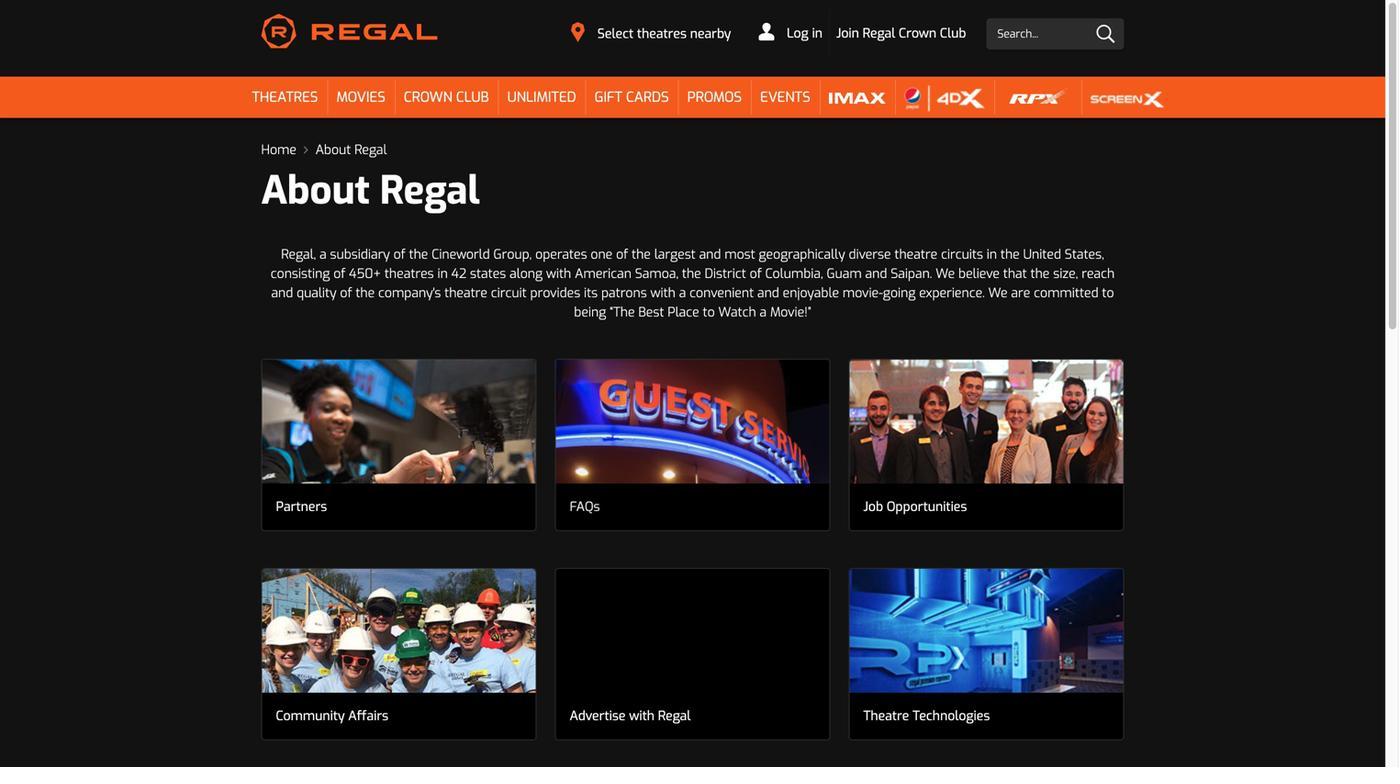 Task type: vqa. For each thing, say whether or not it's contained in the screenshot.
Regal,
yes



Task type: describe. For each thing, give the bounding box(es) containing it.
job opportunities
[[863, 498, 967, 515]]

watch
[[718, 304, 756, 321]]

columbia,
[[765, 265, 823, 282]]

one
[[591, 246, 613, 263]]

screenx image
[[1091, 84, 1164, 112]]

faqs
[[570, 498, 600, 515]]

the down 'of 450+'
[[356, 284, 375, 301]]

community
[[276, 708, 345, 725]]

the up the "samoa,"
[[632, 246, 651, 263]]

join regal crown club
[[836, 25, 966, 42]]

theatres link
[[243, 76, 327, 118]]

its
[[584, 284, 598, 301]]

community affairs link
[[261, 568, 537, 741]]

and up district
[[699, 246, 721, 263]]

most
[[725, 246, 755, 263]]

convenient
[[690, 284, 754, 301]]

district
[[705, 265, 746, 282]]

0 vertical spatial with
[[546, 265, 571, 282]]

affairs
[[348, 708, 388, 725]]

unlimited link
[[498, 76, 585, 118]]

opportunities
[[887, 498, 967, 515]]

1 vertical spatial to
[[703, 304, 715, 321]]

crown club link
[[395, 76, 498, 118]]

promos link
[[678, 76, 751, 118]]

0 vertical spatial crown
[[899, 25, 937, 42]]

regal inside join regal crown club link
[[863, 25, 895, 42]]

movies link
[[327, 76, 395, 118]]

the down largest
[[682, 265, 701, 282]]

advertise with regal
[[570, 708, 691, 725]]

theatres
[[252, 88, 318, 106]]

along
[[510, 265, 543, 282]]

crown club
[[404, 88, 489, 106]]

"the
[[610, 304, 635, 321]]

0 vertical spatial to
[[1102, 284, 1114, 301]]

unlimited
[[507, 88, 576, 106]]

log in
[[783, 25, 823, 42]]

select
[[597, 25, 634, 42]]

gift cards
[[595, 88, 669, 106]]

movie!"
[[770, 304, 811, 321]]

group,
[[494, 246, 532, 263]]

theatres inside regal, a subsidiary of the cineworld group, operates one of the largest and most geographically diverse theatre circuits in the united states, consisting of 450+ theatres in 42 states along with american samoa, the district of columbia, guam and saipan. we believe that the size, reach and quality of the company's theatre circuit provides its patrons with a convenient and enjoyable movie-going experience. we are committed to being "the best place to watch a movie!"
[[385, 265, 434, 282]]

cards
[[626, 88, 669, 106]]

advertise
[[570, 708, 626, 725]]

0 horizontal spatial in
[[437, 265, 448, 282]]

job
[[863, 498, 883, 515]]

the up that
[[1001, 246, 1020, 263]]

consisting
[[271, 265, 330, 282]]

map marker icon image
[[571, 22, 585, 42]]

states,
[[1065, 246, 1104, 263]]

0 vertical spatial in
[[812, 25, 823, 42]]

log
[[787, 25, 809, 42]]

select theatres nearby
[[597, 25, 731, 42]]

1 vertical spatial club
[[456, 88, 489, 106]]

gift
[[595, 88, 622, 106]]

united
[[1023, 246, 1061, 263]]

1 vertical spatial a
[[679, 284, 686, 301]]

samoa,
[[635, 265, 679, 282]]

movie-
[[843, 284, 883, 301]]

circuit
[[491, 284, 527, 301]]

gift cards link
[[585, 76, 678, 118]]

join
[[836, 25, 859, 42]]

2 vertical spatial with
[[629, 708, 655, 725]]

largest
[[654, 246, 696, 263]]

american
[[575, 265, 632, 282]]

join regal crown club link
[[830, 11, 973, 56]]

guam
[[827, 265, 862, 282]]

movies
[[336, 88, 385, 106]]

circuits
[[941, 246, 983, 263]]

of down most
[[750, 265, 762, 282]]

are
[[1011, 284, 1030, 301]]

of right subsidiary
[[394, 246, 406, 263]]

0 vertical spatial about
[[316, 141, 351, 158]]

0 vertical spatial a
[[320, 246, 327, 263]]

user icon image
[[759, 22, 774, 41]]

advertise with regal link
[[555, 568, 830, 741]]

nearby
[[690, 25, 731, 42]]

pepsi 4dx logo image
[[904, 84, 985, 112]]

place
[[668, 304, 699, 321]]

size,
[[1053, 265, 1078, 282]]



Task type: locate. For each thing, give the bounding box(es) containing it.
enjoyable
[[783, 284, 839, 301]]

the
[[409, 246, 428, 263], [632, 246, 651, 263], [1001, 246, 1020, 263], [682, 265, 701, 282], [1031, 265, 1050, 282], [356, 284, 375, 301]]

theatre up saipan.
[[895, 246, 938, 263]]

regal
[[863, 25, 895, 42], [355, 141, 387, 158], [380, 165, 480, 216], [658, 708, 691, 725]]

1 vertical spatial theatre
[[445, 284, 488, 301]]

2 horizontal spatial a
[[760, 304, 767, 321]]

with down the operates
[[546, 265, 571, 282]]

about
[[316, 141, 351, 158], [261, 165, 370, 216]]

1 horizontal spatial a
[[679, 284, 686, 301]]

about down home
[[261, 165, 370, 216]]

theatre technologies
[[863, 708, 990, 725]]

rpx - regal premium experience image
[[1004, 84, 1073, 112]]

0 horizontal spatial theatres
[[385, 265, 434, 282]]

regal down movies
[[355, 141, 387, 158]]

of
[[394, 246, 406, 263], [616, 246, 628, 263], [750, 265, 762, 282], [340, 284, 352, 301]]

1 horizontal spatial theatres
[[637, 25, 687, 42]]

believe
[[959, 265, 1000, 282]]

regal right join
[[863, 25, 895, 42]]

0 vertical spatial about regal
[[312, 141, 387, 158]]

cineworld
[[432, 246, 490, 263]]

in up believe
[[987, 246, 997, 263]]

theatre down 42 states at the top left of the page
[[445, 284, 488, 301]]

the down united
[[1031, 265, 1050, 282]]

club up pepsi 4dx logo on the right
[[940, 25, 966, 42]]

a
[[320, 246, 327, 263], [679, 284, 686, 301], [760, 304, 767, 321]]

of down 'of 450+'
[[340, 284, 352, 301]]

select theatres nearby link
[[559, 17, 743, 49]]

1 vertical spatial about regal
[[261, 165, 480, 216]]

patrons
[[601, 284, 647, 301]]

company's
[[378, 284, 441, 301]]

about regal down movies
[[312, 141, 387, 158]]

and
[[699, 246, 721, 263], [865, 265, 887, 282], [271, 284, 293, 301], [757, 284, 779, 301]]

theatres up company's
[[385, 265, 434, 282]]

Search... text field
[[987, 18, 1124, 50]]

log in link
[[752, 11, 830, 56]]

0 vertical spatial club
[[940, 25, 966, 42]]

regal, a subsidiary of the cineworld group, operates one of the largest and most geographically diverse theatre circuits in the united states, consisting of 450+ theatres in 42 states along with american samoa, the district of columbia, guam and saipan. we believe that the size, reach and quality of the company's theatre circuit provides its patrons with a convenient and enjoyable movie-going experience. we are committed to being "the best place to watch a movie!"
[[271, 246, 1115, 321]]

home
[[261, 141, 297, 158]]

about regal up subsidiary
[[261, 165, 480, 216]]

1 vertical spatial about
[[261, 165, 370, 216]]

in right log
[[812, 25, 823, 42]]

with down the "samoa,"
[[651, 284, 676, 301]]

0 horizontal spatial crown
[[404, 88, 453, 106]]

about right home
[[316, 141, 351, 158]]

0 horizontal spatial theatre
[[445, 284, 488, 301]]

best
[[639, 304, 664, 321]]

and down consisting on the top of page
[[271, 284, 293, 301]]

2 horizontal spatial in
[[987, 246, 997, 263]]

provides
[[530, 284, 580, 301]]

about regal
[[312, 141, 387, 158], [261, 165, 480, 216]]

regal right advertise
[[658, 708, 691, 725]]

crown
[[899, 25, 937, 42], [404, 88, 453, 106]]

saipan.
[[891, 265, 932, 282]]

2 vertical spatial in
[[437, 265, 448, 282]]

that
[[1003, 265, 1027, 282]]

partners link
[[261, 359, 537, 531]]

committed
[[1034, 284, 1099, 301]]

diverse
[[849, 246, 891, 263]]

with
[[546, 265, 571, 282], [651, 284, 676, 301], [629, 708, 655, 725]]

community affairs
[[276, 708, 388, 725]]

partners
[[276, 498, 327, 515]]

crown right join
[[899, 25, 937, 42]]

to
[[1102, 284, 1114, 301], [703, 304, 715, 321]]

being
[[574, 304, 606, 321]]

technologies
[[913, 708, 990, 725]]

1 vertical spatial crown
[[404, 88, 453, 106]]

0 vertical spatial theatres
[[637, 25, 687, 42]]

we up experience.
[[936, 265, 955, 282]]

crown right movies
[[404, 88, 453, 106]]

of right one
[[616, 246, 628, 263]]

1 vertical spatial in
[[987, 246, 997, 263]]

experience.
[[919, 284, 985, 301]]

a up place
[[679, 284, 686, 301]]

events link
[[751, 76, 820, 118]]

theatre
[[863, 708, 909, 725]]

club
[[940, 25, 966, 42], [456, 88, 489, 106]]

and down diverse
[[865, 265, 887, 282]]

0 horizontal spatial to
[[703, 304, 715, 321]]

0 horizontal spatial club
[[456, 88, 489, 106]]

to down convenient
[[703, 304, 715, 321]]

subsidiary
[[330, 246, 390, 263]]

1 horizontal spatial theatre
[[895, 246, 938, 263]]

theatre
[[895, 246, 938, 263], [445, 284, 488, 301]]

geographically
[[759, 246, 845, 263]]

theatre technologies link
[[849, 568, 1124, 741]]

theatres
[[637, 25, 687, 42], [385, 265, 434, 282]]

1 horizontal spatial club
[[940, 25, 966, 42]]

of 450+
[[333, 265, 381, 282]]

regal inside advertise with regal link
[[658, 708, 691, 725]]

in down cineworld
[[437, 265, 448, 282]]

regal image
[[261, 14, 437, 48]]

home link
[[261, 141, 297, 158]]

42 states
[[451, 265, 506, 282]]

the up company's
[[409, 246, 428, 263]]

promos
[[687, 88, 742, 106]]

club left unlimited 'link' on the top left
[[456, 88, 489, 106]]

a right watch
[[760, 304, 767, 321]]

a right regal,
[[320, 246, 327, 263]]

2 vertical spatial a
[[760, 304, 767, 321]]

1 horizontal spatial we
[[989, 284, 1008, 301]]

1 vertical spatial we
[[989, 284, 1008, 301]]

reach
[[1082, 265, 1115, 282]]

1 vertical spatial theatres
[[385, 265, 434, 282]]

1 horizontal spatial crown
[[899, 25, 937, 42]]

0 vertical spatial theatre
[[895, 246, 938, 263]]

1 horizontal spatial in
[[812, 25, 823, 42]]

and up movie!"
[[757, 284, 779, 301]]

imax image
[[829, 84, 886, 112]]

going
[[883, 284, 916, 301]]

theatres inside select theatres nearby link
[[637, 25, 687, 42]]

0 vertical spatial we
[[936, 265, 955, 282]]

0 horizontal spatial a
[[320, 246, 327, 263]]

job opportunities link
[[849, 359, 1124, 531]]

theatres right select
[[637, 25, 687, 42]]

faqs link
[[555, 359, 830, 531]]

1 vertical spatial with
[[651, 284, 676, 301]]

0 horizontal spatial we
[[936, 265, 955, 282]]

operates
[[535, 246, 587, 263]]

regal,
[[281, 246, 316, 263]]

quality
[[297, 284, 337, 301]]

we left are at the top right of the page
[[989, 284, 1008, 301]]

in
[[812, 25, 823, 42], [987, 246, 997, 263], [437, 265, 448, 282]]

regal up cineworld
[[380, 165, 480, 216]]

1 horizontal spatial to
[[1102, 284, 1114, 301]]

to down reach
[[1102, 284, 1114, 301]]

events
[[760, 88, 811, 106]]

we
[[936, 265, 955, 282], [989, 284, 1008, 301]]

with right advertise
[[629, 708, 655, 725]]



